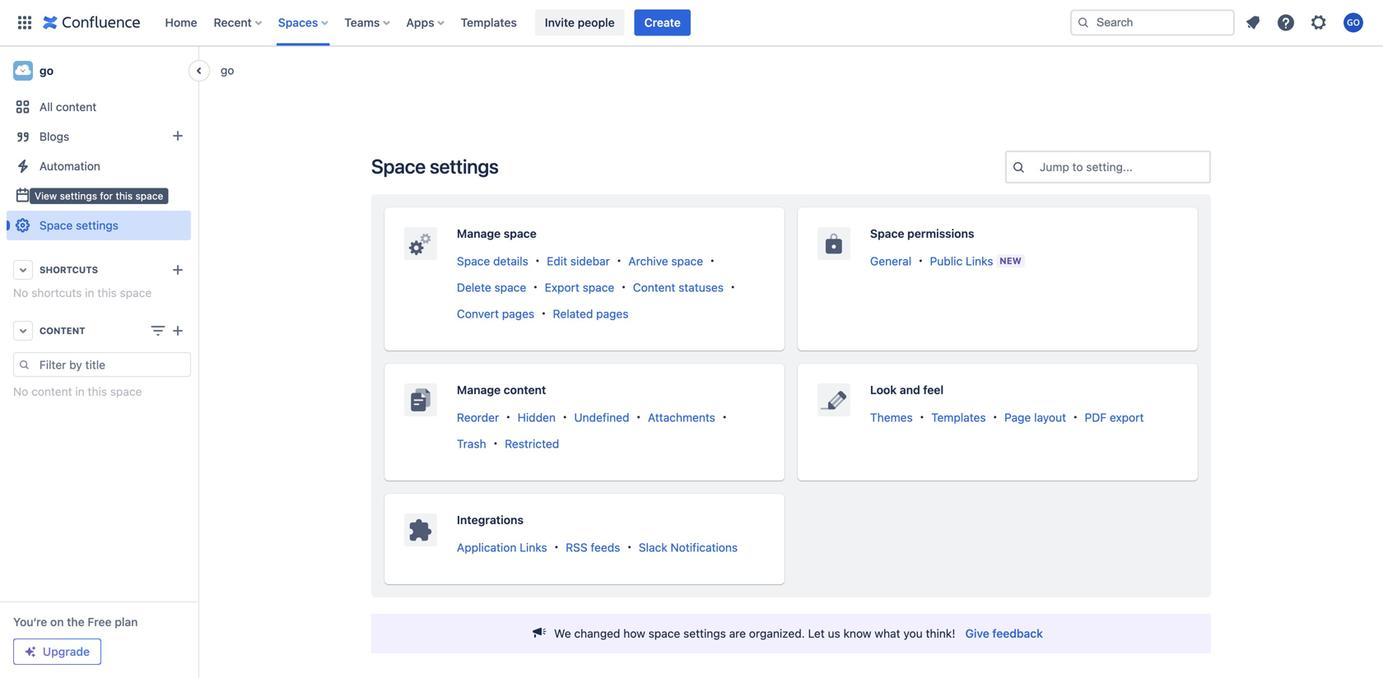 Task type: vqa. For each thing, say whether or not it's contained in the screenshot.
the middle "Meetings"
no



Task type: describe. For each thing, give the bounding box(es) containing it.
sidebar
[[571, 254, 610, 268]]

archive space link
[[629, 254, 703, 268]]

export space
[[545, 281, 615, 294]]

rss feeds link
[[566, 541, 620, 555]]

pdf export link
[[1085, 411, 1144, 424]]

give
[[966, 627, 990, 641]]

spaces
[[278, 16, 318, 29]]

spaces button
[[273, 9, 335, 36]]

Search field
[[1071, 9, 1235, 36]]

space settings inside the space element
[[40, 219, 118, 232]]

convert pages link
[[457, 307, 535, 321]]

space down details
[[495, 281, 526, 294]]

hidden
[[518, 411, 556, 424]]

settings inside the space element
[[76, 219, 118, 232]]

recent
[[214, 16, 252, 29]]

content button
[[7, 316, 191, 346]]

related pages link
[[553, 307, 629, 321]]

Filter by title field
[[35, 353, 190, 376]]

archive
[[629, 254, 668, 268]]

teams
[[345, 16, 380, 29]]

settings up manage space at left
[[430, 155, 499, 178]]

archive space
[[629, 254, 703, 268]]

space right how
[[649, 627, 681, 641]]

application
[[457, 541, 517, 555]]

undefined
[[574, 411, 630, 424]]

convert pages
[[457, 307, 535, 321]]

space down shortcuts dropdown button
[[120, 286, 152, 300]]

content region
[[7, 352, 191, 400]]

space details link
[[457, 254, 529, 268]]

themes
[[871, 411, 913, 424]]

premium image
[[24, 646, 37, 659]]

know
[[844, 627, 872, 641]]

trash link
[[457, 437, 487, 451]]

organized.
[[749, 627, 805, 641]]

change view image
[[148, 321, 168, 341]]

delete space link
[[457, 281, 526, 294]]

slack
[[639, 541, 668, 555]]

calendars
[[40, 189, 93, 203]]

content statuses
[[633, 281, 724, 294]]

public
[[930, 254, 963, 268]]

invite
[[545, 16, 575, 29]]

calendars link
[[7, 181, 191, 211]]

how
[[624, 627, 646, 641]]

rss feeds
[[566, 541, 620, 555]]

we changed how space settings are organized. let us know what you think!
[[554, 627, 956, 641]]

pdf
[[1085, 411, 1107, 424]]

view
[[35, 190, 57, 202]]

jump to setting...
[[1040, 160, 1133, 174]]

in for shortcuts
[[85, 286, 94, 300]]

content for content statuses
[[633, 281, 676, 294]]

invite people button
[[535, 9, 625, 36]]

no for no shortcuts in this space
[[13, 286, 28, 300]]

in for content
[[75, 385, 85, 399]]

links for application
[[520, 541, 547, 555]]

this for settings
[[116, 190, 133, 202]]

changed
[[574, 627, 621, 641]]

public links link
[[930, 254, 994, 268]]

export
[[545, 281, 580, 294]]

export
[[1110, 411, 1144, 424]]

look and feel
[[871, 383, 944, 397]]

new
[[1000, 256, 1022, 266]]

this for content
[[88, 385, 107, 399]]

slack notifications link
[[639, 541, 738, 555]]

notification icon image
[[1244, 13, 1263, 33]]

statuses
[[679, 281, 724, 294]]

edit sidebar
[[547, 254, 610, 268]]

all content
[[40, 100, 97, 114]]

create a blog image
[[168, 126, 188, 146]]

space up content statuses
[[672, 254, 703, 268]]

apps
[[406, 16, 434, 29]]

content for all
[[56, 100, 97, 114]]

delete
[[457, 281, 492, 294]]

we
[[554, 627, 571, 641]]

settings icon image
[[1309, 13, 1329, 33]]

blogs
[[40, 130, 69, 143]]

0 vertical spatial space settings
[[371, 155, 499, 178]]

are
[[729, 627, 746, 641]]

no for no content in this space
[[13, 385, 28, 399]]

pages for convert pages
[[502, 307, 535, 321]]

reorder
[[457, 411, 499, 424]]

banner containing home
[[0, 0, 1384, 46]]

free
[[88, 616, 112, 629]]

feeds
[[591, 541, 620, 555]]

space settings link
[[7, 211, 191, 240]]

undefined link
[[574, 411, 630, 424]]

space permissions
[[871, 227, 975, 240]]

plan
[[115, 616, 138, 629]]

invite people
[[545, 16, 615, 29]]

shortcuts button
[[7, 255, 191, 285]]

us
[[828, 627, 841, 641]]

what
[[875, 627, 901, 641]]



Task type: locate. For each thing, give the bounding box(es) containing it.
0 vertical spatial templates
[[461, 16, 517, 29]]

in inside "content" region
[[75, 385, 85, 399]]

templates for the templates link to the right
[[932, 411, 986, 424]]

templates right the apps popup button
[[461, 16, 517, 29]]

this down filter by title field
[[88, 385, 107, 399]]

templates for the left the templates link
[[461, 16, 517, 29]]

content right all
[[56, 100, 97, 114]]

go up all
[[40, 64, 54, 77]]

content inside dropdown button
[[40, 326, 85, 336]]

content for no
[[31, 385, 72, 399]]

automation link
[[7, 152, 191, 181]]

space up details
[[504, 227, 537, 240]]

1 vertical spatial no
[[13, 385, 28, 399]]

0 vertical spatial links
[[966, 254, 994, 268]]

setting...
[[1087, 160, 1133, 174]]

think!
[[926, 627, 956, 641]]

settings left are
[[684, 627, 726, 641]]

1 vertical spatial content
[[40, 326, 85, 336]]

application links
[[457, 541, 547, 555]]

automation
[[40, 159, 100, 173]]

go link down "recent"
[[221, 62, 234, 79]]

0 vertical spatial manage
[[457, 227, 501, 240]]

for
[[100, 190, 113, 202]]

1 vertical spatial manage
[[457, 383, 501, 397]]

in down shortcuts dropdown button
[[85, 286, 94, 300]]

0 vertical spatial no
[[13, 286, 28, 300]]

manage for manage content
[[457, 383, 501, 397]]

recent button
[[209, 9, 268, 36]]

no inside "content" region
[[13, 385, 28, 399]]

1 horizontal spatial pages
[[596, 307, 629, 321]]

2 manage from the top
[[457, 383, 501, 397]]

1 horizontal spatial go link
[[221, 62, 234, 79]]

Search settings text field
[[1040, 159, 1043, 175]]

give feedback
[[966, 627, 1043, 641]]

1 vertical spatial links
[[520, 541, 547, 555]]

export space link
[[545, 281, 615, 294]]

templates link down feel
[[932, 411, 986, 424]]

0 horizontal spatial space settings
[[40, 219, 118, 232]]

pages for related pages
[[596, 307, 629, 321]]

related pages
[[553, 307, 629, 321]]

1 vertical spatial this
[[97, 286, 117, 300]]

go link
[[7, 54, 191, 87], [221, 62, 234, 79]]

reorder link
[[457, 411, 499, 424]]

look
[[871, 383, 897, 397]]

go down "recent"
[[221, 63, 234, 77]]

all
[[40, 100, 53, 114]]

1 vertical spatial templates
[[932, 411, 986, 424]]

apps button
[[401, 9, 451, 36]]

settings left "for"
[[60, 190, 97, 202]]

give feedback button
[[956, 621, 1053, 647]]

you
[[904, 627, 923, 641]]

application links link
[[457, 541, 547, 555]]

go
[[221, 63, 234, 77], [40, 64, 54, 77]]

banner
[[0, 0, 1384, 46]]

0 horizontal spatial in
[[75, 385, 85, 399]]

0 horizontal spatial go link
[[7, 54, 191, 87]]

layout
[[1035, 411, 1067, 424]]

confluence image
[[43, 13, 140, 33], [43, 13, 140, 33]]

links left new
[[966, 254, 994, 268]]

restricted
[[505, 437, 559, 451]]

shortcuts
[[31, 286, 82, 300]]

and
[[900, 383, 921, 397]]

templates inside global element
[[461, 16, 517, 29]]

details
[[493, 254, 529, 268]]

feedback
[[993, 627, 1043, 641]]

let
[[808, 627, 825, 641]]

manage for manage space
[[457, 227, 501, 240]]

blogs link
[[7, 122, 191, 152]]

space up related pages
[[583, 281, 615, 294]]

2 no from the top
[[13, 385, 28, 399]]

attachments link
[[648, 411, 716, 424]]

pages right related
[[596, 307, 629, 321]]

integrations
[[457, 514, 524, 527]]

1 manage from the top
[[457, 227, 501, 240]]

0 horizontal spatial go
[[40, 64, 54, 77]]

in down filter by title field
[[75, 385, 85, 399]]

1 horizontal spatial space settings
[[371, 155, 499, 178]]

the
[[67, 616, 85, 629]]

your profile and preferences image
[[1344, 13, 1364, 33]]

people
[[578, 16, 615, 29]]

space
[[135, 190, 163, 202], [504, 227, 537, 240], [672, 254, 703, 268], [495, 281, 526, 294], [583, 281, 615, 294], [120, 286, 152, 300], [110, 385, 142, 399], [649, 627, 681, 641]]

content down filter by title field
[[31, 385, 72, 399]]

no content in this space
[[13, 385, 142, 399]]

links for public
[[966, 254, 994, 268]]

create link
[[635, 9, 691, 36]]

home
[[165, 16, 197, 29]]

space right "for"
[[135, 190, 163, 202]]

space details
[[457, 254, 529, 268]]

manage up "space details" 'link'
[[457, 227, 501, 240]]

to
[[1073, 160, 1083, 174]]

0 horizontal spatial templates link
[[456, 9, 522, 36]]

create
[[645, 16, 681, 29]]

upgrade button
[[14, 640, 100, 665]]

view settings for this space
[[35, 190, 163, 202]]

content for content
[[40, 326, 85, 336]]

content statuses link
[[633, 281, 724, 294]]

1 horizontal spatial content
[[633, 281, 676, 294]]

this down shortcuts dropdown button
[[97, 286, 117, 300]]

2 vertical spatial this
[[88, 385, 107, 399]]

teams button
[[340, 9, 396, 36]]

this
[[116, 190, 133, 202], [97, 286, 117, 300], [88, 385, 107, 399]]

delete space
[[457, 281, 526, 294]]

content for manage
[[504, 383, 546, 397]]

1 no from the top
[[13, 286, 28, 300]]

you're on the free plan
[[13, 616, 138, 629]]

2 go from the left
[[40, 64, 54, 77]]

templates down feel
[[932, 411, 986, 424]]

1 horizontal spatial in
[[85, 286, 94, 300]]

edit sidebar link
[[547, 254, 610, 268]]

links
[[966, 254, 994, 268], [520, 541, 547, 555]]

0 horizontal spatial links
[[520, 541, 547, 555]]

add shortcut image
[[168, 260, 188, 280]]

0 horizontal spatial content
[[40, 326, 85, 336]]

manage space
[[457, 227, 537, 240]]

no
[[13, 286, 28, 300], [13, 385, 28, 399]]

space down filter by title field
[[110, 385, 142, 399]]

1 horizontal spatial go
[[221, 63, 234, 77]]

public links new
[[930, 254, 1022, 268]]

content down shortcuts
[[40, 326, 85, 336]]

search image
[[1077, 16, 1090, 29]]

0 vertical spatial templates link
[[456, 9, 522, 36]]

1 pages from the left
[[502, 307, 535, 321]]

home link
[[160, 9, 202, 36]]

permissions
[[908, 227, 975, 240]]

1 vertical spatial space settings
[[40, 219, 118, 232]]

slack notifications
[[639, 541, 738, 555]]

jump
[[1040, 160, 1070, 174]]

appswitcher icon image
[[15, 13, 35, 33]]

space element
[[0, 46, 198, 679]]

settings down calendars link
[[76, 219, 118, 232]]

templates link
[[456, 9, 522, 36], [932, 411, 986, 424]]

create a page image
[[168, 321, 188, 341]]

shortcuts
[[40, 265, 98, 275]]

content inside region
[[31, 385, 72, 399]]

manage up reorder
[[457, 383, 501, 397]]

help icon image
[[1277, 13, 1296, 33]]

notifications
[[671, 541, 738, 555]]

0 vertical spatial content
[[633, 281, 676, 294]]

this right "for"
[[116, 190, 133, 202]]

2 pages from the left
[[596, 307, 629, 321]]

pages down delete space 'link'
[[502, 307, 535, 321]]

in
[[85, 286, 94, 300], [75, 385, 85, 399]]

1 horizontal spatial templates link
[[932, 411, 986, 424]]

1 vertical spatial templates link
[[932, 411, 986, 424]]

rss
[[566, 541, 588, 555]]

0 vertical spatial in
[[85, 286, 94, 300]]

1 vertical spatial in
[[75, 385, 85, 399]]

1 horizontal spatial links
[[966, 254, 994, 268]]

this inside "content" region
[[88, 385, 107, 399]]

related
[[553, 307, 593, 321]]

templates link right the apps popup button
[[456, 9, 522, 36]]

go link up all content link
[[7, 54, 191, 87]]

links left rss
[[520, 541, 547, 555]]

restricted link
[[505, 437, 559, 451]]

general link
[[871, 254, 912, 268]]

on
[[50, 616, 64, 629]]

space inside "content" region
[[110, 385, 142, 399]]

0 horizontal spatial pages
[[502, 307, 535, 321]]

go inside the space element
[[40, 64, 54, 77]]

upgrade
[[43, 645, 90, 659]]

general
[[871, 254, 912, 268]]

global element
[[10, 0, 1067, 46]]

page
[[1005, 411, 1031, 424]]

convert
[[457, 307, 499, 321]]

this for shortcuts
[[97, 286, 117, 300]]

content up hidden link
[[504, 383, 546, 397]]

content down archive
[[633, 281, 676, 294]]

0 horizontal spatial templates
[[461, 16, 517, 29]]

you're
[[13, 616, 47, 629]]

0 vertical spatial this
[[116, 190, 133, 202]]

1 horizontal spatial templates
[[932, 411, 986, 424]]

1 go from the left
[[221, 63, 234, 77]]

themes link
[[871, 411, 913, 424]]



